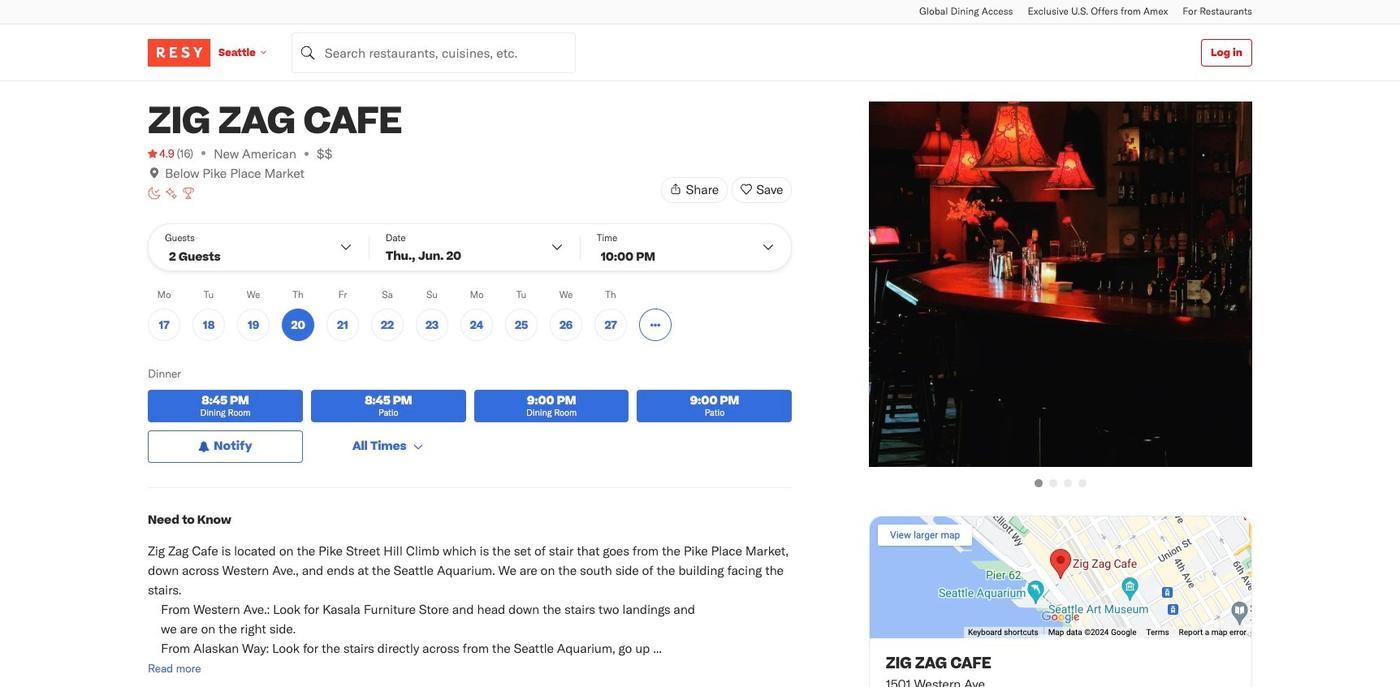Task type: describe. For each thing, give the bounding box(es) containing it.
Search restaurants, cuisines, etc. text field
[[291, 32, 576, 73]]

4.9 out of 5 stars image
[[148, 145, 174, 162]]



Task type: locate. For each thing, give the bounding box(es) containing it.
None field
[[291, 32, 576, 73]]



Task type: vqa. For each thing, say whether or not it's contained in the screenshot.
4.8 out of 5 stars image
no



